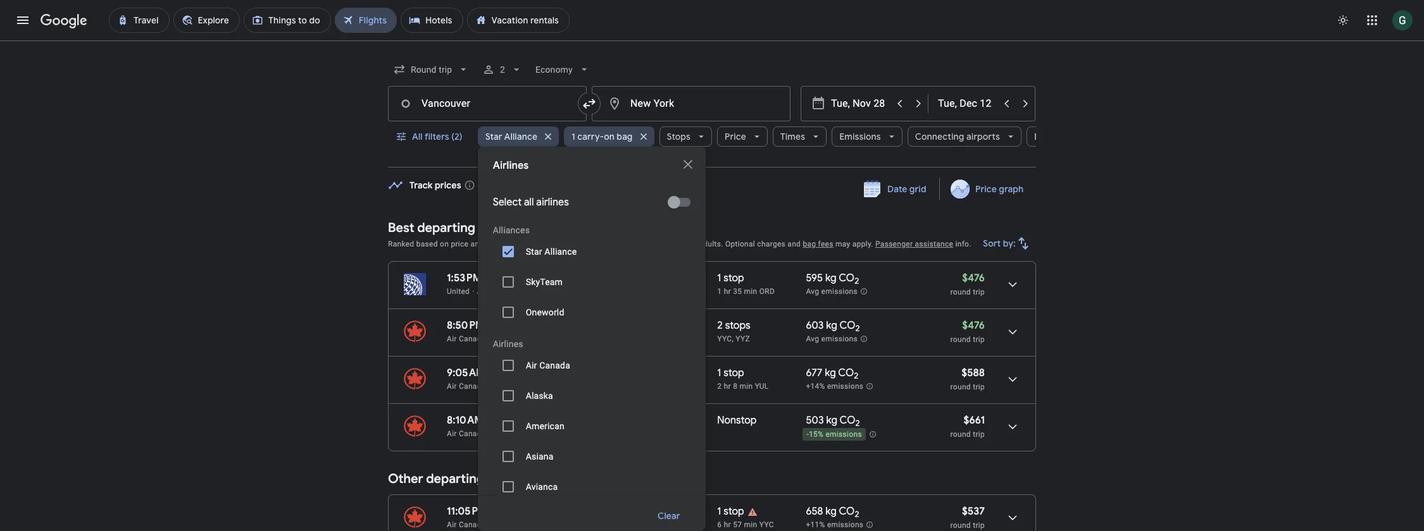 Task type: locate. For each thing, give the bounding box(es) containing it.
airlines down 10:16 am
[[493, 339, 523, 350]]

0 horizontal spatial and
[[471, 240, 484, 249]]

leaves vancouver international airport at 1:53 pm on tuesday, november 28 and arrives at newark liberty international airport at 12:44 am on wednesday, november 29. element
[[447, 272, 541, 285]]

nonstop
[[718, 415, 757, 427]]

1 stop flight. element down ,
[[718, 367, 745, 382]]

on for carry-
[[604, 131, 615, 142]]

– for 8:10 am
[[486, 415, 492, 427]]

6
[[718, 521, 722, 530]]

fees
[[663, 240, 679, 249], [819, 240, 834, 249]]

yyc inside 2 stops yyc , yyz
[[718, 335, 732, 344]]

2 inside 603 kg co 2
[[856, 324, 860, 334]]

connecting
[[916, 131, 965, 142]]

$476 round trip up $476 text box
[[951, 272, 985, 297]]

2 inside 658 kg co 2
[[855, 510, 860, 521]]

star right (2)
[[485, 131, 503, 142]]

$476 round trip up '$588'
[[951, 320, 985, 344]]

price right stops popup button
[[725, 131, 747, 142]]

stop for 1 stop 2 hr 8 min yul
[[724, 367, 745, 380]]

track
[[410, 180, 433, 191]]

0 vertical spatial yyc
[[718, 335, 732, 344]]

1 avg emissions from the top
[[806, 288, 858, 296]]

hr left yul
[[724, 382, 731, 391]]

1 up 6
[[718, 506, 722, 519]]

trip inside the $537 round trip
[[973, 522, 985, 531]]

1 horizontal spatial jazz
[[644, 335, 660, 344]]

603 kg co 2
[[806, 320, 860, 334]]

3 stop from the top
[[724, 506, 745, 519]]

leaves vancouver international airport at 9:05 am on tuesday, november 28 and arrives at john f. kennedy international airport at 8:27 pm on tuesday, november 28. element
[[447, 367, 532, 380]]

canada
[[489, 287, 516, 296], [459, 335, 486, 344], [580, 335, 607, 344], [540, 361, 571, 371], [459, 382, 486, 391], [550, 382, 577, 391], [459, 430, 486, 439], [459, 521, 486, 530]]

avg for 603
[[806, 335, 820, 344]]

1 inside the 1:53 pm – 12:44 am + 1
[[539, 272, 541, 280]]

departing for other
[[426, 472, 484, 488]]

8 left yul
[[733, 382, 738, 391]]

kg for 603
[[827, 320, 838, 332]]

1 horizontal spatial on
[[604, 131, 615, 142]]

co inside 595 kg co 2
[[839, 272, 855, 285]]

2 vertical spatial stop
[[724, 506, 745, 519]]

operated down 8:27 pm
[[493, 382, 526, 391]]

$537 round trip
[[951, 506, 985, 531]]

flight details. leaves vancouver international airport at 9:05 am on tuesday, november 28 and arrives at john f. kennedy international airport at 8:27 pm on tuesday, november 28. image
[[998, 365, 1028, 395]]

yyc right 57
[[760, 521, 774, 530]]

prices
[[435, 180, 461, 191]]

emissions for 658
[[828, 521, 864, 530]]

yyc
[[718, 335, 732, 344], [760, 521, 774, 530]]

kg right 603
[[827, 320, 838, 332]]

co up +11% emissions
[[839, 506, 855, 519]]

yyz
[[736, 335, 750, 344]]

stop for 1 stop 1 hr 35 min ord
[[724, 272, 745, 285]]

stops
[[725, 320, 751, 332]]

6 hr 57 min yyc
[[718, 521, 774, 530]]

0 vertical spatial alliance
[[504, 131, 538, 142]]

co inside 658 kg co 2
[[839, 506, 855, 519]]

1 down oneworld
[[540, 319, 543, 327]]

avg emissions for 595
[[806, 288, 858, 296]]

fees left may
[[819, 240, 834, 249]]

1 vertical spatial departing
[[426, 472, 484, 488]]

stop up layover (1 of 1) is a 2 hr 8 min layover at montréal-pierre elliott trudeau international airport in montreal. element
[[724, 367, 745, 380]]

trip down $476 text box
[[973, 336, 985, 344]]

by down oneworld
[[558, 335, 566, 344]]

0 horizontal spatial express
[[579, 382, 607, 391]]

1 1 stop flight. element from the top
[[718, 272, 745, 287]]

yul
[[755, 382, 769, 391]]

1 stop flight. element for 595
[[718, 272, 745, 287]]

stops button
[[660, 122, 712, 152]]

hr right 13
[[647, 506, 657, 519]]

2 avg from the top
[[806, 335, 820, 344]]

0 vertical spatial on
[[604, 131, 615, 142]]

air canada
[[477, 287, 516, 296], [447, 335, 486, 344], [526, 361, 571, 371], [447, 382, 486, 391], [447, 430, 486, 439], [447, 521, 486, 530]]

stop
[[724, 272, 745, 285], [724, 367, 745, 380], [724, 506, 745, 519]]

hr left "35" on the bottom right
[[724, 287, 731, 296]]

kg up -15% emissions
[[827, 415, 838, 427]]

only button
[[640, 472, 691, 503]]

-
[[639, 335, 642, 344], [609, 382, 611, 391], [807, 431, 809, 440]]

co up -15% emissions
[[840, 415, 856, 427]]

bag
[[617, 131, 633, 142], [803, 240, 816, 249]]

2 inside 595 kg co 2
[[855, 276, 859, 287]]

0 horizontal spatial on
[[440, 240, 449, 249]]

price
[[725, 131, 747, 142], [976, 184, 997, 195]]

air canada down 8:50 pm text field
[[447, 335, 486, 344]]

-15% emissions
[[807, 431, 862, 440]]

0 vertical spatial jazz
[[644, 335, 660, 344]]

– right departure time: 1:53 pm. text box
[[484, 272, 491, 285]]

operated down 10:16 am + 1
[[523, 335, 556, 344]]

min right 57
[[744, 521, 758, 530]]

0 horizontal spatial star
[[485, 131, 503, 142]]

and right charges
[[788, 240, 801, 249]]

2 vertical spatial 1 stop flight. element
[[718, 506, 745, 521]]

passenger assistance button
[[876, 240, 954, 249]]

layover (1 of 2) is a 1 hr 47 min layover at calgary international airport in calgary. layover (2 of 2) is a 1 hr 51 min layover at toronto pearson international airport in toronto. element
[[718, 334, 800, 344]]

595
[[806, 272, 823, 285]]

hr inside "1 stop 2 hr 8 min yul"
[[724, 382, 731, 391]]

2 stops flight. element
[[718, 320, 751, 334]]

$476 for 603
[[963, 320, 985, 332]]

none search field containing airlines
[[388, 54, 1093, 532]]

4 round from the top
[[951, 431, 971, 439]]

kg inside 603 kg co 2
[[827, 320, 838, 332]]

0 vertical spatial star alliance
[[485, 131, 538, 142]]

1 vertical spatial +
[[535, 272, 539, 280]]

united down 1:53 pm
[[447, 287, 470, 296]]

stop inside "1 stop 2 hr 8 min yul"
[[724, 367, 745, 380]]

co inside 677 kg co 2
[[839, 367, 854, 380]]

price inside "button"
[[976, 184, 997, 195]]

$476 round trip for 595
[[951, 272, 985, 297]]

1 horizontal spatial 8
[[733, 382, 738, 391]]

co inside 603 kg co 2
[[840, 320, 856, 332]]

$476 for 595
[[963, 272, 985, 285]]

required
[[604, 240, 633, 249]]

1 vertical spatial united
[[493, 335, 516, 344]]

None field
[[388, 58, 475, 81], [531, 58, 596, 81], [388, 58, 475, 81], [531, 58, 596, 81]]

661 US dollars text field
[[964, 415, 985, 427]]

connecting airports
[[916, 131, 1001, 142]]

1 vertical spatial jazz
[[614, 382, 630, 391]]

1 horizontal spatial and
[[788, 240, 801, 249]]

0 vertical spatial by
[[558, 335, 566, 344]]

co for 595
[[839, 272, 855, 285]]

1 inside "1 stop 2 hr 8 min yul"
[[718, 367, 722, 380]]

flight details. leaves vancouver international airport at 11:05 pm on tuesday, november 28 and arrives at newark liberty international airport at 3:13 pm on wednesday, november 29. image
[[998, 503, 1028, 532]]

co for 503
[[840, 415, 856, 427]]

0 horizontal spatial fees
[[663, 240, 679, 249]]

round down 476 us dollars text box
[[951, 288, 971, 297]]

trip inside $661 round trip
[[973, 431, 985, 439]]

None search field
[[388, 54, 1093, 532]]

– inside the 1:53 pm – 12:44 am + 1
[[484, 272, 491, 285]]

1 vertical spatial price
[[976, 184, 997, 195]]

2 vertical spatial united
[[493, 430, 516, 439]]

1 stop flight. element
[[718, 272, 745, 287], [718, 367, 745, 382], [718, 506, 745, 521]]

emissions down 677 kg co 2
[[828, 383, 864, 391]]

trip for 603
[[973, 336, 985, 344]]

emissions for 677
[[828, 383, 864, 391]]

nonstop flight. element
[[718, 415, 757, 429]]

Return text field
[[938, 87, 997, 121]]

on inside main content
[[440, 240, 449, 249]]

0 vertical spatial –
[[484, 272, 491, 285]]

sort by:
[[984, 238, 1016, 249]]

round inside $588 round trip
[[951, 383, 971, 392]]

air canada down leaves vancouver international airport at 1:53 pm on tuesday, november 28 and arrives at newark liberty international airport at 12:44 am on wednesday, november 29. element
[[477, 287, 516, 296]]

trip down 476 us dollars text box
[[973, 288, 985, 297]]

+ down learn more about ranking icon
[[535, 272, 539, 280]]

kg inside 658 kg co 2
[[826, 506, 837, 519]]

0 vertical spatial bag
[[617, 131, 633, 142]]

united down "4:15 pm" text box
[[493, 430, 516, 439]]

trip inside $588 round trip
[[973, 383, 985, 392]]

include
[[576, 240, 602, 249]]

1 horizontal spatial star
[[526, 247, 543, 257]]

avg emissions down 603 kg co 2
[[806, 335, 858, 344]]

1 vertical spatial $476
[[963, 320, 985, 332]]

trip down 537 us dollars "text box"
[[973, 522, 985, 531]]

1 fees from the left
[[663, 240, 679, 249]]

1 stop flight. element up "35" on the bottom right
[[718, 272, 745, 287]]

1 vertical spatial airlines
[[493, 339, 523, 350]]

1 vertical spatial star
[[526, 247, 543, 257]]

kg inside 677 kg co 2
[[825, 367, 836, 380]]

close dialog image
[[681, 157, 696, 172]]

2 horizontal spatial -
[[807, 431, 809, 440]]

0 vertical spatial price
[[725, 131, 747, 142]]

2 fees from the left
[[819, 240, 834, 249]]

1 left carry-
[[572, 131, 576, 142]]

avg emissions for 603
[[806, 335, 858, 344]]

1 vertical spatial express
[[579, 382, 607, 391]]

1 vertical spatial bag
[[803, 240, 816, 249]]

0 vertical spatial departing
[[417, 220, 476, 236]]

2 vertical spatial +
[[536, 319, 540, 327]]

express down total duration 10 hr 26 min. element
[[609, 335, 637, 344]]

only
[[656, 482, 675, 493]]

emissions down 603 kg co 2
[[822, 335, 858, 344]]

air canada up the alaska
[[526, 361, 571, 371]]

kg up +14% emissions
[[825, 367, 836, 380]]

1 $476 from the top
[[963, 272, 985, 285]]

Departure time: 8:10 AM. text field
[[447, 415, 484, 427]]

kg inside "503 kg co 2"
[[827, 415, 838, 427]]

+ down oneworld
[[536, 319, 540, 327]]

and right price
[[471, 240, 484, 249]]

nov
[[483, 180, 500, 191]]

0 vertical spatial $476 round trip
[[951, 272, 985, 297]]

min
[[744, 287, 758, 296], [740, 382, 753, 391], [667, 506, 684, 519], [744, 521, 758, 530]]

658
[[806, 506, 823, 519]]

co right 603
[[840, 320, 856, 332]]

date grid button
[[855, 178, 937, 201]]

round for 603
[[951, 336, 971, 344]]

operated by air canada express - jazz
[[523, 335, 660, 344], [493, 382, 630, 391]]

operated by air canada express - jazz up "american"
[[493, 382, 630, 391]]

alliance right learn more about ranking icon
[[545, 247, 577, 257]]

total duration 13 hr 8 min. element
[[635, 506, 718, 521]]

1
[[572, 131, 576, 142], [539, 272, 541, 280], [718, 272, 722, 285], [718, 287, 722, 296], [540, 319, 543, 327], [718, 367, 722, 380], [718, 506, 722, 519]]

3:13 pm
[[498, 506, 533, 519]]

round down $588 text field
[[951, 383, 971, 392]]

by
[[558, 335, 566, 344], [528, 382, 536, 391]]

1 horizontal spatial yyc
[[760, 521, 774, 530]]

bag right carry-
[[617, 131, 633, 142]]

price inside popup button
[[725, 131, 747, 142]]

$476 round trip
[[951, 272, 985, 297], [951, 320, 985, 344]]

– left 4:15 pm
[[486, 415, 492, 427]]

1 vertical spatial 8
[[659, 506, 665, 519]]

$476 left flight details. leaves vancouver international airport at 8:50 pm on tuesday, november 28 and arrives at newark liberty international airport at 10:16 am on wednesday, november 29. image
[[963, 320, 985, 332]]

1 stop flight. element up 57
[[718, 506, 745, 521]]

operated by air canada express - jazz down oneworld
[[523, 335, 660, 344]]

express
[[609, 335, 637, 344], [579, 382, 607, 391]]

1 vertical spatial 1 stop flight. element
[[718, 367, 745, 382]]

fees left the for
[[663, 240, 679, 249]]

star alliance up skyteam
[[526, 247, 577, 257]]

price left graph
[[976, 184, 997, 195]]

0 vertical spatial $476
[[963, 272, 985, 285]]

1 vertical spatial on
[[440, 240, 449, 249]]

all
[[412, 131, 423, 142]]

2 stop from the top
[[724, 367, 745, 380]]

0 vertical spatial -
[[639, 335, 642, 344]]

canada inside search field
[[540, 361, 571, 371]]

None text field
[[388, 86, 587, 122], [592, 86, 791, 122], [388, 86, 587, 122], [592, 86, 791, 122]]

bag inside 'popup button'
[[617, 131, 633, 142]]

0 vertical spatial stop
[[724, 272, 745, 285]]

Departure time: 11:05 PM. text field
[[447, 506, 487, 519]]

503
[[806, 415, 824, 427]]

1 down adults.
[[718, 272, 722, 285]]

trip for 503
[[973, 431, 985, 439]]

0 horizontal spatial alliance
[[504, 131, 538, 142]]

co right 595
[[839, 272, 855, 285]]

2 inside "503 kg co 2"
[[856, 419, 860, 429]]

0 vertical spatial 8
[[733, 382, 738, 391]]

1 carry-on bag button
[[564, 122, 654, 152]]

price for price
[[725, 131, 747, 142]]

5 trip from the top
[[973, 522, 985, 531]]

2 round from the top
[[951, 336, 971, 344]]

35
[[733, 287, 742, 296]]

8 up ewr
[[659, 506, 665, 519]]

co up +14% emissions
[[839, 367, 854, 380]]

flights
[[478, 220, 515, 236], [487, 472, 524, 488]]

departing up 11:05 pm text box
[[426, 472, 484, 488]]

leaves vancouver international airport at 11:05 pm on tuesday, november 28 and arrives at newark liberty international airport at 3:13 pm on wednesday, november 29. element
[[447, 506, 539, 519]]

1 right 12:44 am
[[539, 272, 541, 280]]

emissions for 595
[[822, 288, 858, 296]]

departing for best
[[417, 220, 476, 236]]

trip down $588 text field
[[973, 383, 985, 392]]

adults.
[[699, 240, 724, 249]]

1 horizontal spatial price
[[976, 184, 997, 195]]

$476 down the sort
[[963, 272, 985, 285]]

round for 595
[[951, 288, 971, 297]]

air canada down 11:05 pm
[[447, 521, 486, 530]]

1 vertical spatial stop
[[724, 367, 745, 380]]

ord
[[760, 287, 775, 296]]

avg emissions down 595 kg co 2
[[806, 288, 858, 296]]

may
[[836, 240, 851, 249]]

3 trip from the top
[[973, 383, 985, 392]]

avg down 595
[[806, 288, 820, 296]]

date
[[888, 184, 908, 195]]

round inside the $537 round trip
[[951, 522, 971, 531]]

0 horizontal spatial 8
[[659, 506, 665, 519]]

11:05 pm
[[447, 506, 487, 519]]

4 trip from the top
[[973, 431, 985, 439]]

trip for 677
[[973, 383, 985, 392]]

trip down 661 us dollars text field
[[973, 431, 985, 439]]

Departure time: 8:50 PM. text field
[[447, 320, 485, 332]]

min left yul
[[740, 382, 753, 391]]

hr right 6
[[724, 521, 731, 530]]

8 inside 13 hr 8 min ewr
[[659, 506, 665, 519]]

air canada down 'departure time: 9:05 am.' text field
[[447, 382, 486, 391]]

based
[[416, 240, 438, 249]]

1 stop 2 hr 8 min yul
[[718, 367, 769, 391]]

2 avg emissions from the top
[[806, 335, 858, 344]]

1 trip from the top
[[973, 288, 985, 297]]

on inside 'popup button'
[[604, 131, 615, 142]]

3 round from the top
[[951, 383, 971, 392]]

1 vertical spatial alliance
[[545, 247, 577, 257]]

min right "35" on the bottom right
[[744, 287, 758, 296]]

1 vertical spatial avg
[[806, 335, 820, 344]]

1 vertical spatial –
[[486, 415, 492, 427]]

filters
[[425, 131, 449, 142]]

flights for best departing flights
[[478, 220, 515, 236]]

emissions down 658 kg co 2
[[828, 521, 864, 530]]

0 vertical spatial star
[[485, 131, 503, 142]]

kg inside 595 kg co 2
[[826, 272, 837, 285]]

588 US dollars text field
[[962, 367, 985, 380]]

1 vertical spatial $476 round trip
[[951, 320, 985, 344]]

2 $476 from the top
[[963, 320, 985, 332]]

5 round from the top
[[951, 522, 971, 531]]

bag left may
[[803, 240, 816, 249]]

2 $476 round trip from the top
[[951, 320, 985, 344]]

round down 537 us dollars "text box"
[[951, 522, 971, 531]]

round down 661 us dollars text field
[[951, 431, 971, 439]]

$537
[[963, 506, 985, 519]]

2 trip from the top
[[973, 336, 985, 344]]

+14% emissions
[[806, 383, 864, 391]]

round inside $661 round trip
[[951, 431, 971, 439]]

flights up convenience
[[478, 220, 515, 236]]

8 inside "1 stop 2 hr 8 min yul"
[[733, 382, 738, 391]]

kg right 595
[[826, 272, 837, 285]]

carry-
[[578, 131, 604, 142]]

1 $476 round trip from the top
[[951, 272, 985, 297]]

–
[[484, 272, 491, 285], [486, 415, 492, 427]]

+11% emissions
[[806, 521, 864, 530]]

emissions down "503 kg co 2"
[[826, 431, 862, 440]]

0 vertical spatial avg
[[806, 288, 820, 296]]

Arrival time: 8:27 PM. text field
[[496, 367, 532, 380]]

trip for 658
[[973, 522, 985, 531]]

1 round from the top
[[951, 288, 971, 297]]

0 vertical spatial operated
[[523, 335, 556, 344]]

main content
[[388, 178, 1037, 532]]

0 horizontal spatial yyc
[[718, 335, 732, 344]]

kg
[[826, 272, 837, 285], [827, 320, 838, 332], [825, 367, 836, 380], [827, 415, 838, 427], [826, 506, 837, 519]]

1 vertical spatial flights
[[487, 472, 524, 488]]

2 1 stop flight. element from the top
[[718, 367, 745, 382]]

+ inside 10:16 am + 1
[[536, 319, 540, 327]]

departing up ranked based on price and convenience
[[417, 220, 476, 236]]

1 vertical spatial avg emissions
[[806, 335, 858, 344]]

1 vertical spatial -
[[609, 382, 611, 391]]

united down leaves vancouver international airport at 8:50 pm on tuesday, november 28 and arrives at newark liberty international airport at 10:16 am on wednesday, november 29. element
[[493, 335, 516, 344]]

flights up 3:13 pm
[[487, 472, 524, 488]]

1 up layover (1 of 1) is a 2 hr 8 min layover at montréal-pierre elliott trudeau international airport in montreal. element
[[718, 367, 722, 380]]

Departure time: 9:05 AM. text field
[[447, 367, 485, 380]]

2 inside "1 stop 2 hr 8 min yul"
[[718, 382, 722, 391]]

1 and from the left
[[471, 240, 484, 249]]

co inside "503 kg co 2"
[[840, 415, 856, 427]]

1 vertical spatial yyc
[[760, 521, 774, 530]]

1 vertical spatial by
[[528, 382, 536, 391]]

round
[[951, 288, 971, 297], [951, 336, 971, 344], [951, 383, 971, 392], [951, 431, 971, 439], [951, 522, 971, 531]]

kg up +11% emissions
[[826, 506, 837, 519]]

stop up "35" on the bottom right
[[724, 272, 745, 285]]

hr inside 1 stop 1 hr 35 min ord
[[724, 287, 731, 296]]

star alliance inside popup button
[[485, 131, 538, 142]]

airlines up the nov 28 – dec 12
[[493, 160, 529, 172]]

layover (1 of 1) is a 1 hr 35 min layover at o'hare international airport in chicago. element
[[718, 287, 800, 297]]

price graph
[[976, 184, 1024, 195]]

avg down 603
[[806, 335, 820, 344]]

1 horizontal spatial express
[[609, 335, 637, 344]]

min up ewr
[[667, 506, 684, 519]]

0 vertical spatial flights
[[478, 220, 515, 236]]

0 horizontal spatial jazz
[[614, 382, 630, 391]]

stop for 1 stop
[[724, 506, 745, 519]]

star alliance up the nov 28 – dec 12
[[485, 131, 538, 142]]

1 stop from the top
[[724, 272, 745, 285]]

1 horizontal spatial bag
[[803, 240, 816, 249]]

1 horizontal spatial fees
[[819, 240, 834, 249]]

learn more about tracked prices image
[[464, 180, 475, 191]]

+ right taxes
[[657, 240, 661, 249]]

0 vertical spatial 1 stop flight. element
[[718, 272, 745, 287]]

star left prices
[[526, 247, 543, 257]]

emissions down 595 kg co 2
[[822, 288, 858, 296]]

stop inside 1 stop 1 hr 35 min ord
[[724, 272, 745, 285]]

Arrival time: 10:16 AM on  Wednesday, November 29. text field
[[496, 319, 543, 332]]

0 vertical spatial avg emissions
[[806, 288, 858, 296]]

yyc inside layover (1 of 1) is a 6 hr 57 min overnight layover at calgary international airport in calgary. element
[[760, 521, 774, 530]]

hr inside layover (1 of 1) is a 6 hr 57 min overnight layover at calgary international airport in calgary. element
[[724, 521, 731, 530]]

0 vertical spatial airlines
[[493, 160, 529, 172]]

$661
[[964, 415, 985, 427]]

yyc down 2 stops flight. element
[[718, 335, 732, 344]]

alliance up 28 – dec
[[504, 131, 538, 142]]

Arrival time: 12:44 AM on  Wednesday, November 29. text field
[[493, 272, 541, 285]]

0 horizontal spatial price
[[725, 131, 747, 142]]

658 kg co 2
[[806, 506, 860, 521]]

departing
[[417, 220, 476, 236], [426, 472, 484, 488]]

airports
[[967, 131, 1001, 142]]

stop up 57
[[724, 506, 745, 519]]

0 horizontal spatial bag
[[617, 131, 633, 142]]

round down $476 text box
[[951, 336, 971, 344]]

1 avg from the top
[[806, 288, 820, 296]]

by down 8:27 pm
[[528, 382, 536, 391]]

Arrival time: 4:15 PM. text field
[[495, 415, 530, 427]]

express right the alaska
[[579, 382, 607, 391]]

13 hr 8 min ewr
[[635, 506, 684, 530]]

kg for 595
[[826, 272, 837, 285]]



Task type: vqa. For each thing, say whether or not it's contained in the screenshot.
banner
no



Task type: describe. For each thing, give the bounding box(es) containing it.
round for 677
[[951, 383, 971, 392]]

united for 8:50 pm
[[493, 335, 516, 344]]

on for based
[[440, 240, 449, 249]]

convenience
[[486, 240, 531, 249]]

3 1 stop flight. element from the top
[[718, 506, 745, 521]]

0 vertical spatial operated by air canada express - jazz
[[523, 335, 660, 344]]

all filters (2) button
[[388, 122, 473, 152]]

ewr
[[655, 521, 672, 530]]

8:10 am – 4:15 pm
[[447, 415, 530, 427]]

air canada down the 8:10 am text box
[[447, 430, 486, 439]]

8:10 am
[[447, 415, 484, 427]]

clear
[[658, 511, 681, 522]]

other departing flights
[[388, 472, 524, 488]]

all filters (2)
[[412, 131, 463, 142]]

8:50 pm
[[447, 320, 485, 332]]

4:15 pm
[[495, 415, 530, 427]]

sort
[[984, 238, 1001, 249]]

avg for 595
[[806, 288, 820, 296]]

total duration 8 hr 22 min. element
[[635, 367, 718, 382]]

1 inside 1 stop flight. element
[[718, 506, 722, 519]]

other
[[388, 472, 423, 488]]

1 horizontal spatial by
[[558, 335, 566, 344]]

1 vertical spatial star alliance
[[526, 247, 577, 257]]

kg for 658
[[826, 506, 837, 519]]

trip for 595
[[973, 288, 985, 297]]

select all airlines
[[493, 196, 569, 209]]

15%
[[809, 431, 824, 440]]

leaves vancouver international airport at 8:10 am on tuesday, november 28 and arrives at newark liberty international airport at 4:15 pm on tuesday, november 28. element
[[447, 415, 530, 427]]

leaves vancouver international airport at 8:50 pm on tuesday, november 28 and arrives at newark liberty international airport at 10:16 am on wednesday, november 29. element
[[447, 319, 543, 332]]

677
[[806, 367, 823, 380]]

layover (1 of 1) is a 6 hr 57 min overnight layover at calgary international airport in calgary. element
[[718, 521, 800, 531]]

1:53 pm – 12:44 am + 1
[[447, 272, 541, 285]]

loading results progress bar
[[0, 41, 1425, 43]]

2 vertical spatial -
[[807, 431, 809, 440]]

28 – dec
[[502, 180, 537, 191]]

united for 8:10 am
[[493, 430, 516, 439]]

Departure time: 1:53 PM. text field
[[447, 272, 482, 285]]

kg for 503
[[827, 415, 838, 427]]

min inside 13 hr 8 min ewr
[[667, 506, 684, 519]]

air canada inside search field
[[526, 361, 571, 371]]

prices include required taxes + fees for 2 adults. optional charges and bag fees may apply. passenger assistance
[[552, 240, 954, 249]]

clear button
[[643, 502, 696, 532]]

+11%
[[806, 521, 826, 530]]

0 vertical spatial united
[[447, 287, 470, 296]]

all
[[524, 196, 534, 209]]

apply.
[[853, 240, 874, 249]]

co for 677
[[839, 367, 854, 380]]

flights for other departing flights
[[487, 472, 524, 488]]

1 horizontal spatial alliance
[[545, 247, 577, 257]]

best departing flights
[[388, 220, 515, 236]]

min inside "1 stop 2 hr 8 min yul"
[[740, 382, 753, 391]]

0 horizontal spatial by
[[528, 382, 536, 391]]

2 airlines from the top
[[493, 339, 523, 350]]

476 US dollars text field
[[963, 320, 985, 332]]

times button
[[773, 122, 827, 152]]

by:
[[1004, 238, 1016, 249]]

price for price graph
[[976, 184, 997, 195]]

oneworld
[[526, 308, 565, 318]]

find the best price region
[[388, 178, 1037, 211]]

flight details. leaves vancouver international airport at 8:50 pm on tuesday, november 28 and arrives at newark liberty international airport at 10:16 am on wednesday, november 29. image
[[998, 317, 1028, 348]]

star inside popup button
[[485, 131, 503, 142]]

0 horizontal spatial -
[[609, 382, 611, 391]]

1 stop
[[718, 506, 745, 519]]

12
[[540, 180, 548, 191]]

476 US dollars text field
[[963, 272, 985, 285]]

emissions button
[[832, 122, 903, 152]]

price button
[[717, 122, 768, 152]]

0 vertical spatial +
[[657, 240, 661, 249]]

1 left "35" on the bottom right
[[718, 287, 722, 296]]

1 stop flight. element for 677
[[718, 367, 745, 382]]

– for 1:53 pm
[[484, 272, 491, 285]]

total duration 7 hr 51 min. element
[[635, 272, 718, 287]]

optional
[[726, 240, 755, 249]]

connecting airports button
[[908, 122, 1022, 152]]

graph
[[999, 184, 1024, 195]]

sort by: button
[[979, 229, 1037, 259]]

total duration 10 hr 26 min. element
[[635, 320, 718, 334]]

prices
[[552, 240, 574, 249]]

2 inside 2 stops yyc , yyz
[[718, 320, 723, 332]]

+ inside the 1:53 pm – 12:44 am + 1
[[535, 272, 539, 280]]

9:05 am
[[447, 367, 485, 380]]

co for 603
[[840, 320, 856, 332]]

677 kg co 2
[[806, 367, 859, 382]]

ranked based on price and convenience
[[388, 240, 531, 249]]

hr inside 13 hr 8 min ewr
[[647, 506, 657, 519]]

american
[[526, 422, 565, 432]]

alaska
[[526, 391, 553, 401]]

1 horizontal spatial -
[[639, 335, 642, 344]]

asiana
[[526, 452, 554, 462]]

times
[[781, 131, 806, 142]]

10:16 am
[[496, 320, 536, 332]]

1:53 pm
[[447, 272, 482, 285]]

skyteam
[[526, 277, 563, 287]]

flight details. leaves vancouver international airport at 1:53 pm on tuesday, november 28 and arrives at newark liberty international airport at 12:44 am on wednesday, november 29. image
[[998, 270, 1028, 300]]

kg for 677
[[825, 367, 836, 380]]

co for 658
[[839, 506, 855, 519]]

select
[[493, 196, 522, 209]]

assistance
[[915, 240, 954, 249]]

price graph button
[[943, 178, 1034, 201]]

,
[[732, 335, 734, 344]]

0 vertical spatial express
[[609, 335, 637, 344]]

stops
[[667, 131, 691, 142]]

2 and from the left
[[788, 240, 801, 249]]

for
[[681, 240, 691, 249]]

1 vertical spatial operated by air canada express - jazz
[[493, 382, 630, 391]]

1 airlines from the top
[[493, 160, 529, 172]]

airlines
[[537, 196, 569, 209]]

alliance inside popup button
[[504, 131, 538, 142]]

emissions for 603
[[822, 335, 858, 344]]

1 inside 1 carry-on bag 'popup button'
[[572, 131, 576, 142]]

taxes
[[635, 240, 655, 249]]

595 kg co 2
[[806, 272, 859, 287]]

603
[[806, 320, 824, 332]]

price
[[451, 240, 469, 249]]

10:16 am + 1
[[496, 319, 543, 332]]

learn more about ranking image
[[533, 239, 545, 250]]

min inside 1 stop 1 hr 35 min ord
[[744, 287, 758, 296]]

round for 503
[[951, 431, 971, 439]]

13
[[635, 506, 645, 519]]

total duration 5 hr 5 min. element
[[635, 415, 718, 429]]

main menu image
[[15, 13, 30, 28]]

$661 round trip
[[951, 415, 985, 439]]

2 inside 677 kg co 2
[[854, 371, 859, 382]]

nov 28 – dec 12
[[483, 180, 548, 191]]

(2)
[[452, 131, 463, 142]]

ranked
[[388, 240, 414, 249]]

1 inside 10:16 am + 1
[[540, 319, 543, 327]]

$588
[[962, 367, 985, 380]]

57
[[733, 521, 742, 530]]

2 inside popup button
[[500, 65, 506, 75]]

$476 round trip for 603
[[951, 320, 985, 344]]

passenger
[[876, 240, 913, 249]]

1 carry-on bag
[[572, 131, 633, 142]]

flight details. leaves vancouver international airport at 8:10 am on tuesday, november 28 and arrives at newark liberty international airport at 4:15 pm on tuesday, november 28. image
[[998, 412, 1028, 443]]

duration button
[[1027, 122, 1093, 152]]

alliances
[[493, 225, 530, 236]]

change appearance image
[[1329, 5, 1359, 35]]

1 vertical spatial operated
[[493, 382, 526, 391]]

+14%
[[806, 383, 826, 391]]

537 US dollars text field
[[963, 506, 985, 519]]

track prices
[[410, 180, 461, 191]]

swap origin and destination. image
[[582, 96, 597, 111]]

2 button
[[478, 54, 528, 85]]

bag fees button
[[803, 240, 834, 249]]

layover (1 of 1) is a 2 hr 8 min layover at montréal-pierre elliott trudeau international airport in montreal. element
[[718, 382, 800, 392]]

main content containing best departing flights
[[388, 178, 1037, 532]]

round for 658
[[951, 522, 971, 531]]

Departure text field
[[831, 87, 890, 121]]



